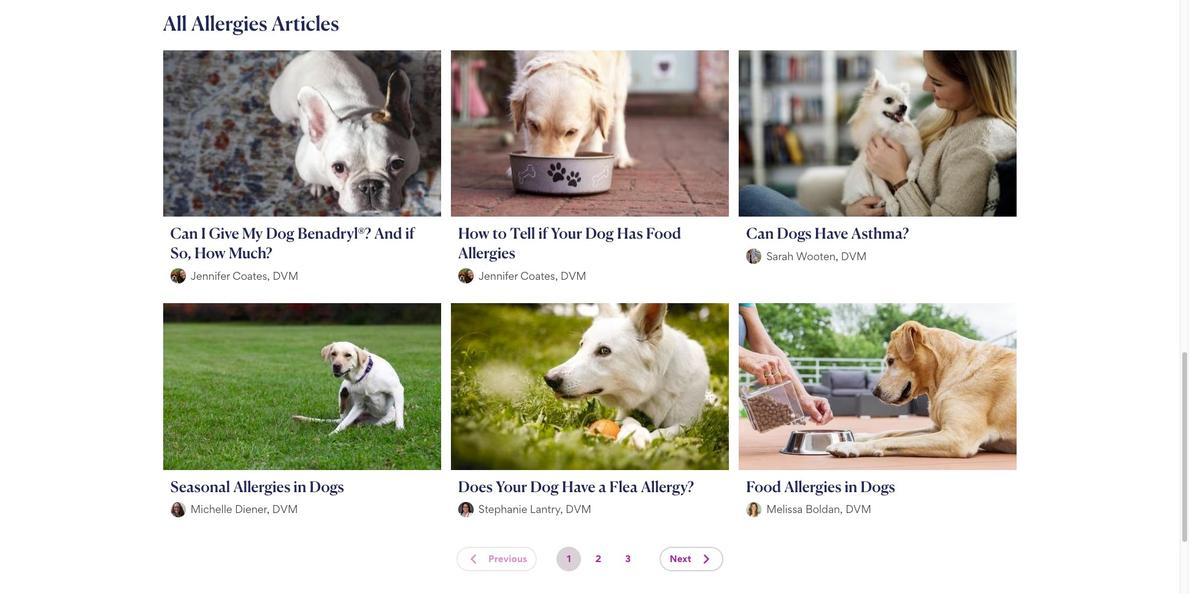 Task type: describe. For each thing, give the bounding box(es) containing it.
michelle diener, dvm
[[191, 503, 298, 516]]

in for seasonal allergies in dogs
[[294, 477, 306, 496]]

dvm for how to tell if your dog has food allergies
[[561, 269, 586, 282]]

by image for can
[[746, 249, 762, 264]]

stephanie lantry, dvm
[[479, 503, 591, 516]]

wooten,
[[796, 250, 839, 262]]

give
[[209, 224, 239, 243]]

a
[[599, 477, 607, 496]]

coates, for if
[[521, 269, 558, 282]]

articles
[[272, 11, 339, 35]]

1 horizontal spatial dog
[[530, 477, 559, 496]]

by image for so,
[[170, 268, 186, 284]]

jennifer coates, dvm for give
[[191, 269, 298, 282]]

1 vertical spatial have
[[562, 477, 596, 496]]

by image for seasonal
[[170, 502, 186, 517]]

allergies for seasonal allergies in dogs
[[233, 477, 291, 496]]

flea
[[610, 477, 638, 496]]

seasonal
[[170, 477, 230, 496]]

allergy?
[[641, 477, 694, 496]]

to
[[493, 224, 507, 243]]

all
[[163, 11, 187, 35]]

dvm for can dogs have asthma?
[[841, 250, 867, 262]]

tell
[[510, 224, 535, 243]]

can dogs have asthma?
[[746, 224, 909, 243]]

much?
[[229, 244, 272, 262]]

jennifer coates, dvm for tell
[[479, 269, 586, 282]]

how to tell if your dog has food allergies
[[458, 224, 681, 262]]

in for food allergies in dogs
[[845, 477, 858, 496]]

coates, for my
[[233, 269, 270, 282]]

boldan,
[[806, 503, 843, 516]]

0 vertical spatial have
[[815, 224, 848, 243]]

benadryl®?
[[298, 224, 371, 243]]

seasonal allergies in dogs
[[170, 477, 344, 496]]

how inside the can i give my dog benadryl®? and if so, how much?
[[195, 244, 226, 262]]

jennifer for allergies
[[479, 269, 518, 282]]

can for can dogs have asthma?
[[746, 224, 774, 243]]

1 horizontal spatial food
[[746, 477, 781, 496]]

dvm for seasonal allergies in dogs
[[272, 503, 298, 516]]

my
[[242, 224, 263, 243]]

i
[[201, 224, 206, 243]]

melissa
[[767, 503, 803, 516]]

has
[[617, 224, 643, 243]]

3
[[625, 553, 631, 564]]

next link
[[660, 547, 724, 571]]

by image for allergies
[[458, 268, 474, 284]]



Task type: vqa. For each thing, say whether or not it's contained in the screenshot.
Has
yes



Task type: locate. For each thing, give the bounding box(es) containing it.
your right tell
[[551, 224, 582, 243]]

dogs
[[777, 224, 812, 243], [309, 477, 344, 496], [861, 477, 895, 496]]

how
[[458, 224, 490, 243], [195, 244, 226, 262]]

2 link
[[586, 547, 611, 571]]

0 horizontal spatial have
[[562, 477, 596, 496]]

asthma?
[[851, 224, 909, 243]]

0 vertical spatial food
[[646, 224, 681, 243]]

how down i
[[195, 244, 226, 262]]

jennifer coates, dvm
[[191, 269, 298, 282], [479, 269, 586, 282]]

in up michelle diener, dvm
[[294, 477, 306, 496]]

by image
[[170, 268, 186, 284], [458, 268, 474, 284], [746, 502, 762, 517]]

sarah wooten, dvm
[[767, 250, 867, 262]]

if right tell
[[538, 224, 548, 243]]

1 jennifer from the left
[[191, 269, 230, 282]]

jennifer coates, dvm down tell
[[479, 269, 586, 282]]

dog inside the can i give my dog benadryl®? and if so, how much?
[[266, 224, 295, 243]]

dvm down how to tell if your dog has food allergies
[[561, 269, 586, 282]]

jennifer down to
[[479, 269, 518, 282]]

dog inside how to tell if your dog has food allergies
[[585, 224, 614, 243]]

dvm for does your dog have a flea allergy?
[[566, 503, 591, 516]]

can for can i give my dog benadryl®? and if so, how much?
[[170, 224, 198, 243]]

dvm for can i give my dog benadryl®? and if so, how much?
[[273, 269, 298, 282]]

2 horizontal spatial dogs
[[861, 477, 895, 496]]

3 link
[[616, 547, 640, 571]]

dog
[[266, 224, 295, 243], [585, 224, 614, 243], [530, 477, 559, 496]]

allergies
[[191, 11, 267, 35], [458, 244, 516, 262], [233, 477, 291, 496], [784, 477, 842, 496]]

1 horizontal spatial by image
[[458, 502, 474, 517]]

dvm for food allergies in dogs
[[846, 503, 871, 516]]

0 vertical spatial your
[[551, 224, 582, 243]]

have left a
[[562, 477, 596, 496]]

by image for does
[[458, 502, 474, 517]]

1 horizontal spatial how
[[458, 224, 490, 243]]

food allergies in dogs
[[746, 477, 895, 496]]

1 in from the left
[[294, 477, 306, 496]]

by image down seasonal
[[170, 502, 186, 517]]

by image down does
[[458, 502, 474, 517]]

2 if from the left
[[538, 224, 548, 243]]

1 if from the left
[[405, 224, 415, 243]]

0 horizontal spatial in
[[294, 477, 306, 496]]

0 horizontal spatial your
[[496, 477, 527, 496]]

can inside the can i give my dog benadryl®? and if so, how much?
[[170, 224, 198, 243]]

1 vertical spatial your
[[496, 477, 527, 496]]

2 in from the left
[[845, 477, 858, 496]]

food right has
[[646, 224, 681, 243]]

can i give my dog benadryl®? and if so, how much?
[[170, 224, 415, 262]]

dvm right the diener,
[[272, 503, 298, 516]]

your inside how to tell if your dog has food allergies
[[551, 224, 582, 243]]

1 can from the left
[[170, 224, 198, 243]]

0 horizontal spatial how
[[195, 244, 226, 262]]

2 jennifer from the left
[[479, 269, 518, 282]]

0 horizontal spatial jennifer coates, dvm
[[191, 269, 298, 282]]

coates, down how to tell if your dog has food allergies
[[521, 269, 558, 282]]

your
[[551, 224, 582, 243], [496, 477, 527, 496]]

by image left the "sarah"
[[746, 249, 762, 264]]

food inside how to tell if your dog has food allergies
[[646, 224, 681, 243]]

2 horizontal spatial by image
[[746, 249, 762, 264]]

1 horizontal spatial in
[[845, 477, 858, 496]]

lantry,
[[530, 503, 563, 516]]

jennifer coates, dvm down much?
[[191, 269, 298, 282]]

1 horizontal spatial dogs
[[777, 224, 812, 243]]

0 horizontal spatial coates,
[[233, 269, 270, 282]]

dogs for seasonal allergies in dogs
[[309, 477, 344, 496]]

so,
[[170, 244, 191, 262]]

1 vertical spatial food
[[746, 477, 781, 496]]

0 vertical spatial how
[[458, 224, 490, 243]]

dvm down the can i give my dog benadryl®? and if so, how much? on the top of page
[[273, 269, 298, 282]]

if inside how to tell if your dog has food allergies
[[538, 224, 548, 243]]

0 horizontal spatial dog
[[266, 224, 295, 243]]

does your dog have a flea allergy?
[[458, 477, 694, 496]]

dog left has
[[585, 224, 614, 243]]

michelle
[[191, 503, 232, 516]]

2 horizontal spatial by image
[[746, 502, 762, 517]]

jennifer for so,
[[191, 269, 230, 282]]

can up the "sarah"
[[746, 224, 774, 243]]

if right and in the top of the page
[[405, 224, 415, 243]]

1 horizontal spatial jennifer coates, dvm
[[479, 269, 586, 282]]

0 horizontal spatial dogs
[[309, 477, 344, 496]]

0 horizontal spatial jennifer
[[191, 269, 230, 282]]

2 jennifer coates, dvm from the left
[[479, 269, 586, 282]]

how left to
[[458, 224, 490, 243]]

1 horizontal spatial by image
[[458, 268, 474, 284]]

can left i
[[170, 224, 198, 243]]

have up wooten,
[[815, 224, 848, 243]]

2 horizontal spatial dog
[[585, 224, 614, 243]]

jennifer down the so,
[[191, 269, 230, 282]]

does
[[458, 477, 493, 496]]

1 horizontal spatial jennifer
[[479, 269, 518, 282]]

0 horizontal spatial if
[[405, 224, 415, 243]]

0 horizontal spatial by image
[[170, 502, 186, 517]]

coates,
[[233, 269, 270, 282], [521, 269, 558, 282]]

stephanie
[[479, 503, 527, 516]]

allergies for food allergies in dogs
[[784, 477, 842, 496]]

next
[[670, 553, 692, 564]]

coates, down much?
[[233, 269, 270, 282]]

1 jennifer coates, dvm from the left
[[191, 269, 298, 282]]

0 horizontal spatial can
[[170, 224, 198, 243]]

dvm down the does your dog have a flea allergy?
[[566, 503, 591, 516]]

1 horizontal spatial can
[[746, 224, 774, 243]]

1 horizontal spatial your
[[551, 224, 582, 243]]

2 can from the left
[[746, 224, 774, 243]]

allergies up melissa boldan, dvm
[[784, 477, 842, 496]]

allergies for all allergies articles
[[191, 11, 267, 35]]

dog up lantry,
[[530, 477, 559, 496]]

have
[[815, 224, 848, 243], [562, 477, 596, 496]]

2
[[596, 553, 602, 564]]

dog right my
[[266, 224, 295, 243]]

by image
[[746, 249, 762, 264], [170, 502, 186, 517], [458, 502, 474, 517]]

dvm right boldan,
[[846, 503, 871, 516]]

sarah
[[767, 250, 794, 262]]

in up melissa boldan, dvm
[[845, 477, 858, 496]]

food
[[646, 224, 681, 243], [746, 477, 781, 496]]

diener,
[[235, 503, 270, 516]]

2 coates, from the left
[[521, 269, 558, 282]]

dvm down asthma?
[[841, 250, 867, 262]]

jennifer
[[191, 269, 230, 282], [479, 269, 518, 282]]

dvm
[[841, 250, 867, 262], [273, 269, 298, 282], [561, 269, 586, 282], [272, 503, 298, 516], [566, 503, 591, 516], [846, 503, 871, 516]]

1 vertical spatial how
[[195, 244, 226, 262]]

1 horizontal spatial have
[[815, 224, 848, 243]]

allergies inside how to tell if your dog has food allergies
[[458, 244, 516, 262]]

1 horizontal spatial coates,
[[521, 269, 558, 282]]

all allergies articles
[[163, 11, 339, 35]]

allergies right all on the left top of the page
[[191, 11, 267, 35]]

0 horizontal spatial food
[[646, 224, 681, 243]]

food up "melissa"
[[746, 477, 781, 496]]

allergies down to
[[458, 244, 516, 262]]

how inside how to tell if your dog has food allergies
[[458, 224, 490, 243]]

if
[[405, 224, 415, 243], [538, 224, 548, 243]]

and
[[374, 224, 402, 243]]

1 horizontal spatial if
[[538, 224, 548, 243]]

allergies up the diener,
[[233, 477, 291, 496]]

in
[[294, 477, 306, 496], [845, 477, 858, 496]]

your up stephanie
[[496, 477, 527, 496]]

if inside the can i give my dog benadryl®? and if so, how much?
[[405, 224, 415, 243]]

0 horizontal spatial by image
[[170, 268, 186, 284]]

1 coates, from the left
[[233, 269, 270, 282]]

dogs for food allergies in dogs
[[861, 477, 895, 496]]

can
[[170, 224, 198, 243], [746, 224, 774, 243]]

melissa boldan, dvm
[[767, 503, 871, 516]]



